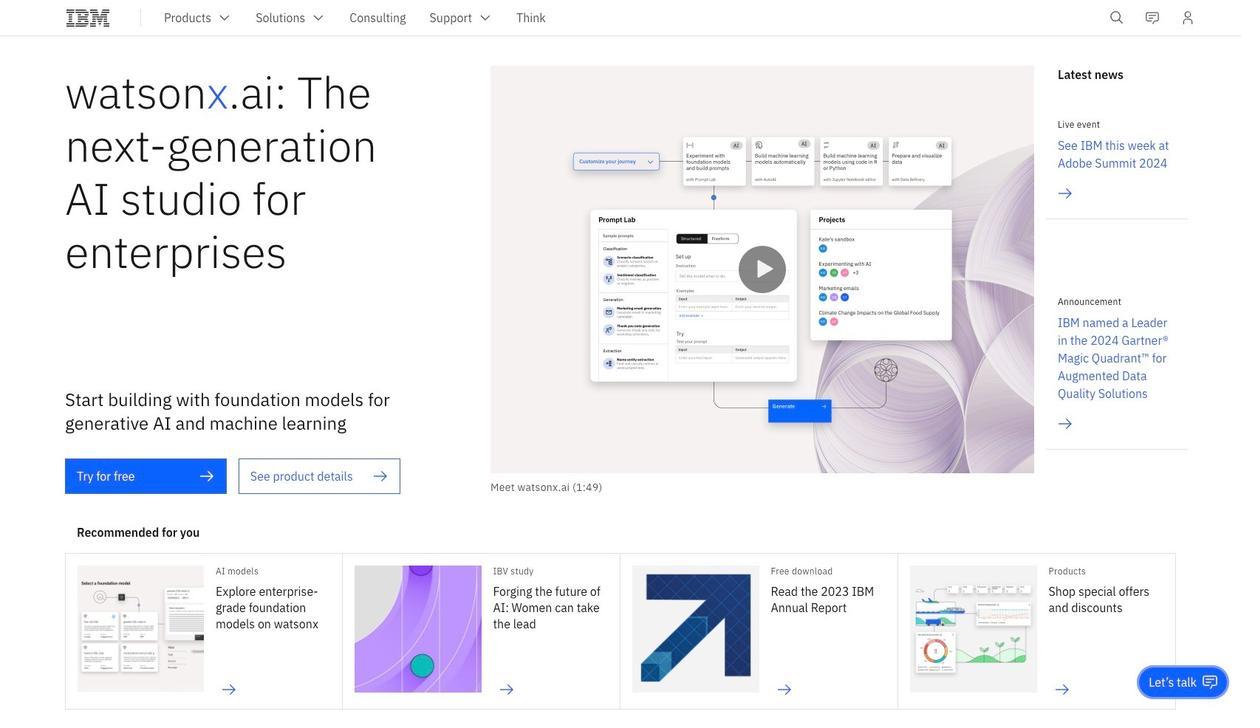 Task type: vqa. For each thing, say whether or not it's contained in the screenshot.
Let'S Talk element
yes



Task type: locate. For each thing, give the bounding box(es) containing it.
let's talk element
[[1150, 675, 1198, 691]]



